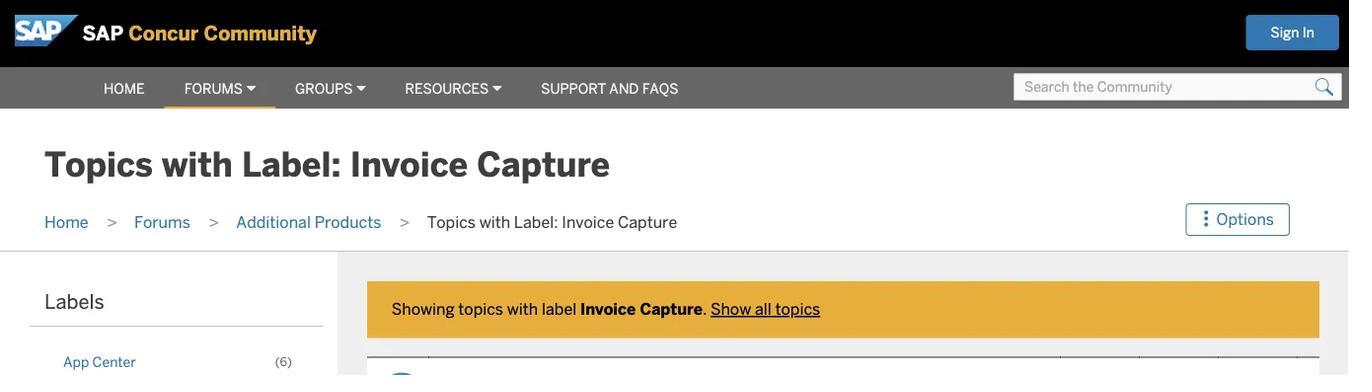 Task type: locate. For each thing, give the bounding box(es) containing it.
1 topics from the left
[[459, 299, 504, 320]]

forums link
[[165, 71, 276, 107], [125, 212, 200, 232]]

in
[[1303, 24, 1315, 41]]

app center list
[[49, 347, 303, 375]]

app
[[63, 353, 89, 371]]

home link
[[84, 71, 165, 107], [35, 212, 98, 232]]

1 horizontal spatial label:
[[514, 212, 559, 232]]

sign
[[1271, 24, 1300, 41]]

home inside menu bar
[[104, 80, 145, 98]]

invoice
[[350, 144, 468, 187], [562, 212, 614, 232], [581, 299, 636, 320]]

capture up showing topics with label invoice capture . show all topics
[[618, 212, 678, 232]]

show all topics link
[[711, 299, 821, 320]]

1 vertical spatial home
[[44, 212, 89, 232]]

topics with label: invoice capture inside list
[[427, 212, 678, 232]]

home for additional products
[[44, 212, 89, 232]]

0 vertical spatial forums
[[184, 80, 243, 98]]

label:
[[242, 144, 341, 187], [514, 212, 559, 232]]

0 vertical spatial label:
[[242, 144, 341, 187]]

1 vertical spatial home link
[[35, 212, 98, 232]]

1 vertical spatial forums link
[[125, 212, 200, 232]]

support and faqs
[[541, 80, 679, 98]]

1 horizontal spatial home
[[104, 80, 145, 98]]

capture left show at the right
[[640, 299, 703, 320]]

additional
[[236, 212, 311, 232]]

forums for groups
[[184, 80, 243, 98]]

home link up the labels heading
[[35, 212, 98, 232]]

sap image
[[15, 15, 79, 46]]

concur
[[129, 21, 199, 46]]

list
[[35, 194, 1197, 251]]

1 horizontal spatial topics
[[427, 212, 476, 232]]

show
[[711, 299, 752, 320]]

forums
[[184, 80, 243, 98], [134, 212, 190, 232]]

home
[[104, 80, 145, 98], [44, 212, 89, 232]]

products
[[315, 212, 382, 232]]

topics
[[44, 144, 153, 187], [427, 212, 476, 232]]

topics with label: invoice capture up label
[[427, 212, 678, 232]]

label: up label
[[514, 212, 559, 232]]

0 vertical spatial invoice
[[350, 144, 468, 187]]

labels
[[44, 290, 104, 315]]

1 vertical spatial capture
[[618, 212, 678, 232]]

0 horizontal spatial topics
[[459, 299, 504, 320]]

topics with label: invoice capture up 'additional products' at the left bottom of page
[[44, 144, 611, 187]]

forums link for groups
[[165, 71, 276, 107]]

sign in link
[[1247, 15, 1340, 50]]

center
[[92, 353, 136, 371]]

invoice up products
[[350, 144, 468, 187]]

home down sap
[[104, 80, 145, 98]]

with
[[162, 144, 233, 187], [480, 212, 511, 232], [507, 299, 538, 320]]

0 vertical spatial home
[[104, 80, 145, 98]]

additional products link
[[226, 212, 391, 232]]

0 horizontal spatial home
[[44, 212, 89, 232]]

0 horizontal spatial topics
[[44, 144, 153, 187]]

0 vertical spatial with
[[162, 144, 233, 187]]

label: up 'additional products' at the left bottom of page
[[242, 144, 341, 187]]

home link down sap
[[84, 71, 165, 107]]

capture
[[477, 144, 611, 187], [618, 212, 678, 232], [640, 299, 703, 320]]

invoice up showing topics with label invoice capture . show all topics
[[562, 212, 614, 232]]

showing topics with label invoice capture . show all topics
[[392, 299, 821, 320]]

home up the labels heading
[[44, 212, 89, 232]]

home inside list
[[44, 212, 89, 232]]

all
[[755, 299, 772, 320]]

topics right showing
[[459, 299, 504, 320]]

2 vertical spatial with
[[507, 299, 538, 320]]

Search the Community text field
[[1014, 73, 1343, 101]]

menu bar
[[0, 66, 699, 109]]

menu bar containing home
[[0, 66, 699, 109]]

1 vertical spatial topics with label: invoice capture
[[427, 212, 678, 232]]

capture down support
[[477, 144, 611, 187]]

0 vertical spatial forums link
[[165, 71, 276, 107]]

1 horizontal spatial topics
[[776, 299, 821, 320]]

sap concur community
[[82, 21, 317, 46]]

topics with label: invoice capture
[[44, 144, 611, 187], [427, 212, 678, 232]]

support and faqs link
[[522, 71, 699, 107]]

1 vertical spatial forums
[[134, 212, 190, 232]]

invoice right label
[[581, 299, 636, 320]]

label
[[542, 299, 577, 320]]

None submit
[[1310, 73, 1340, 101]]

0 vertical spatial topics
[[44, 144, 153, 187]]

home link for additional products
[[35, 212, 98, 232]]

0 vertical spatial home link
[[84, 71, 165, 107]]

home link for groups
[[84, 71, 165, 107]]

topics
[[459, 299, 504, 320], [776, 299, 821, 320]]

topics right all
[[776, 299, 821, 320]]

showing
[[392, 299, 455, 320]]

1 vertical spatial label:
[[514, 212, 559, 232]]



Task type: vqa. For each thing, say whether or not it's contained in the screenshot.
'Concur'
yes



Task type: describe. For each thing, give the bounding box(es) containing it.
0 horizontal spatial label:
[[242, 144, 341, 187]]

faqs
[[643, 80, 679, 98]]

resources link
[[386, 71, 522, 107]]

resources
[[405, 80, 489, 98]]

capture inside list
[[618, 212, 678, 232]]

1 vertical spatial topics
[[427, 212, 476, 232]]

community
[[204, 21, 317, 46]]

home for groups
[[104, 80, 145, 98]]

forums link for additional products
[[125, 212, 200, 232]]

1 vertical spatial invoice
[[562, 212, 614, 232]]

0 vertical spatial topics with label: invoice capture
[[44, 144, 611, 187]]

2 vertical spatial capture
[[640, 299, 703, 320]]

additional products
[[236, 212, 382, 232]]

.
[[703, 299, 707, 320]]

list containing home
[[35, 194, 1197, 251]]

sign in
[[1271, 24, 1315, 41]]

1 vertical spatial with
[[480, 212, 511, 232]]

app center link
[[49, 347, 303, 375]]

support
[[541, 80, 607, 98]]

groups
[[295, 80, 353, 98]]

2 topics from the left
[[776, 299, 821, 320]]

app center
[[63, 353, 136, 371]]

labels heading
[[44, 290, 104, 315]]

forums for additional products
[[134, 212, 190, 232]]

0 vertical spatial capture
[[477, 144, 611, 187]]

(6)
[[275, 355, 292, 370]]

and
[[610, 80, 639, 98]]

groups link
[[276, 71, 386, 107]]

2 vertical spatial invoice
[[581, 299, 636, 320]]

sap
[[82, 21, 123, 46]]



